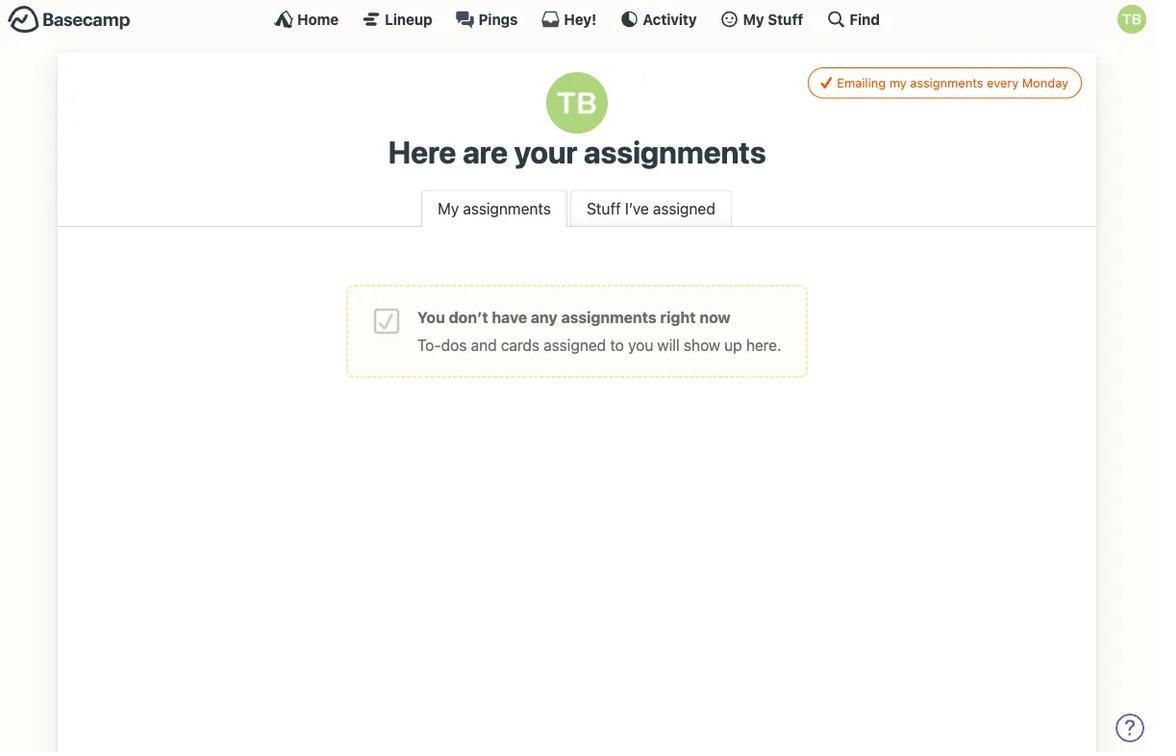 Task type: describe. For each thing, give the bounding box(es) containing it.
have
[[492, 309, 528, 327]]

stuff i've assigned
[[587, 199, 716, 217]]

my assignments link
[[422, 190, 568, 228]]

and
[[471, 337, 497, 355]]

my assignments
[[438, 199, 551, 217]]

0 vertical spatial assigned
[[653, 199, 716, 217]]

assignments inside button
[[911, 76, 984, 90]]

find button
[[827, 10, 881, 29]]

activity link
[[620, 10, 697, 29]]

assigned inside you don't have any assignments right now to-dos and cards assigned to you will show up here.
[[544, 337, 607, 355]]

switch accounts image
[[8, 5, 131, 35]]

you
[[629, 337, 654, 355]]

my for my assignments
[[438, 199, 459, 217]]

i've
[[625, 199, 649, 217]]

my for my stuff
[[744, 11, 765, 27]]

any
[[531, 309, 558, 327]]

assignments down are
[[463, 199, 551, 217]]

lineup
[[385, 11, 433, 27]]

to
[[611, 337, 625, 355]]

pings button
[[456, 10, 518, 29]]

your
[[514, 134, 578, 170]]

to-
[[418, 337, 441, 355]]

activity
[[643, 11, 697, 27]]

my
[[890, 76, 907, 90]]

emailing my assignments every monday button
[[808, 67, 1083, 99]]

dos
[[441, 337, 467, 355]]

here.
[[747, 337, 782, 355]]

will
[[658, 337, 680, 355]]



Task type: locate. For each thing, give the bounding box(es) containing it.
lineup link
[[362, 10, 433, 29]]

monday
[[1023, 76, 1069, 90]]

hey!
[[564, 11, 597, 27]]

stuff left i've
[[587, 199, 621, 217]]

1 horizontal spatial tim burton image
[[1118, 5, 1147, 34]]

tim burton image inside main element
[[1118, 5, 1147, 34]]

assigned
[[653, 199, 716, 217], [544, 337, 607, 355]]

my down here
[[438, 199, 459, 217]]

my
[[744, 11, 765, 27], [438, 199, 459, 217]]

up
[[725, 337, 743, 355]]

home link
[[274, 10, 339, 29]]

1 vertical spatial assigned
[[544, 337, 607, 355]]

0 vertical spatial my
[[744, 11, 765, 27]]

hey! button
[[541, 10, 597, 29]]

main element
[[0, 0, 1155, 38]]

0 vertical spatial tim burton image
[[1118, 5, 1147, 34]]

my stuff button
[[720, 10, 804, 29]]

stuff i've assigned link
[[571, 190, 732, 226]]

my stuff
[[744, 11, 804, 27]]

home
[[297, 11, 339, 27]]

here
[[388, 134, 457, 170]]

right
[[661, 309, 696, 327]]

assigned down any
[[544, 337, 607, 355]]

1 horizontal spatial assigned
[[653, 199, 716, 217]]

1 vertical spatial tim burton image
[[547, 72, 608, 134]]

show
[[684, 337, 721, 355]]

tim burton image
[[1118, 5, 1147, 34], [547, 72, 608, 134]]

stuff left find popup button
[[768, 11, 804, 27]]

assignments right my
[[911, 76, 984, 90]]

stuff inside the "stuff i've assigned" link
[[587, 199, 621, 217]]

cards
[[501, 337, 540, 355]]

1 horizontal spatial stuff
[[768, 11, 804, 27]]

assignments inside you don't have any assignments right now to-dos and cards assigned to you will show up here.
[[562, 309, 657, 327]]

you don't have any assignments right now to-dos and cards assigned to you will show up here.
[[418, 309, 782, 355]]

you
[[418, 309, 445, 327]]

find
[[850, 11, 881, 27]]

assignments
[[911, 76, 984, 90], [584, 134, 766, 170], [463, 199, 551, 217], [562, 309, 657, 327]]

0 horizontal spatial tim burton image
[[547, 72, 608, 134]]

assigned right i've
[[653, 199, 716, 217]]

1 vertical spatial stuff
[[587, 199, 621, 217]]

1 vertical spatial my
[[438, 199, 459, 217]]

here are your assignments
[[388, 134, 766, 170]]

0 horizontal spatial my
[[438, 199, 459, 217]]

1 horizontal spatial my
[[744, 11, 765, 27]]

are
[[463, 134, 508, 170]]

emailing
[[838, 76, 887, 90]]

every
[[988, 76, 1020, 90]]

my right the activity
[[744, 11, 765, 27]]

now
[[700, 309, 731, 327]]

my inside 'dropdown button'
[[744, 11, 765, 27]]

stuff inside my stuff 'dropdown button'
[[768, 11, 804, 27]]

don't
[[449, 309, 489, 327]]

0 vertical spatial stuff
[[768, 11, 804, 27]]

assignments up the "stuff i've assigned" link
[[584, 134, 766, 170]]

0 horizontal spatial assigned
[[544, 337, 607, 355]]

0 horizontal spatial stuff
[[587, 199, 621, 217]]

assignments up the to
[[562, 309, 657, 327]]

emailing my assignments every monday
[[838, 76, 1069, 90]]

stuff
[[768, 11, 804, 27], [587, 199, 621, 217]]

pings
[[479, 11, 518, 27]]



Task type: vqa. For each thing, say whether or not it's contained in the screenshot.
the bottommost Stuff
yes



